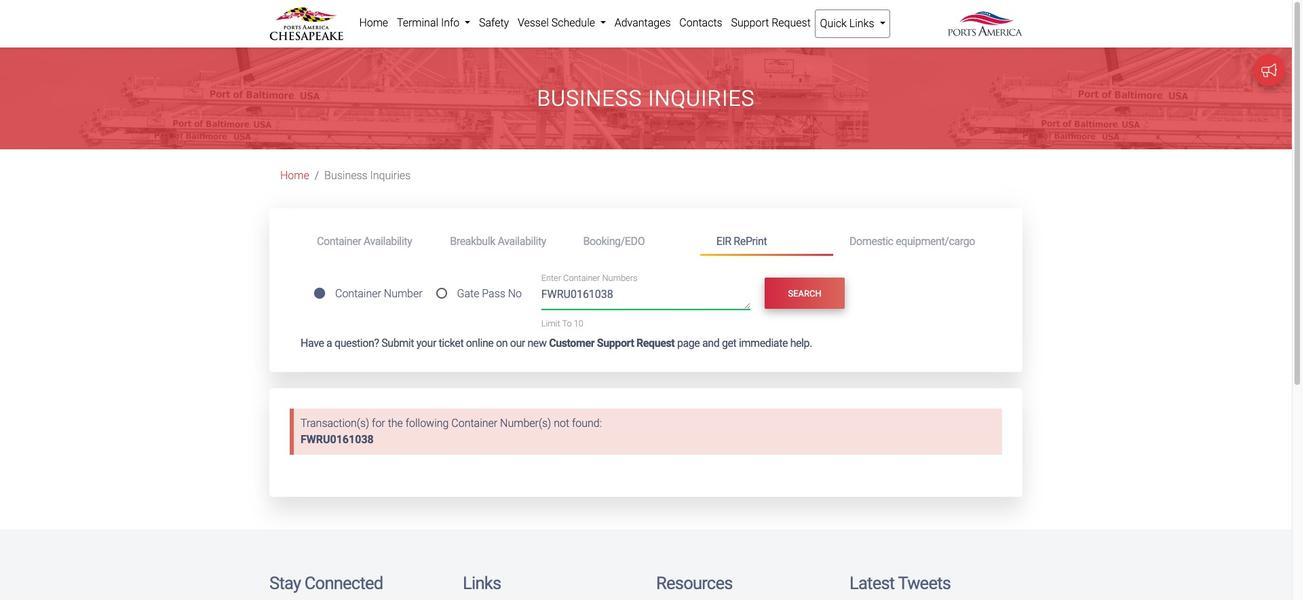 Task type: locate. For each thing, give the bounding box(es) containing it.
availability up "container number"
[[364, 235, 412, 248]]

availability
[[364, 235, 412, 248], [498, 235, 547, 248]]

help.
[[791, 337, 813, 350]]

tweets
[[899, 573, 951, 593]]

1 horizontal spatial home
[[359, 16, 388, 29]]

1 horizontal spatial links
[[850, 17, 875, 30]]

0 horizontal spatial business inquiries
[[325, 169, 411, 182]]

support
[[732, 16, 769, 29], [597, 337, 634, 350]]

number(s)
[[500, 417, 552, 430]]

0 vertical spatial home link
[[355, 10, 393, 37]]

limit to 10
[[542, 318, 584, 329]]

1 horizontal spatial inquiries
[[648, 86, 755, 111]]

numbers
[[603, 273, 638, 283]]

1 horizontal spatial request
[[772, 16, 811, 29]]

1 horizontal spatial business inquiries
[[537, 86, 755, 111]]

0 horizontal spatial inquiries
[[370, 169, 411, 182]]

Enter Container Numbers text field
[[542, 286, 751, 310]]

breakbulk
[[450, 235, 496, 248]]

0 vertical spatial support
[[732, 16, 769, 29]]

1 vertical spatial business inquiries
[[325, 169, 411, 182]]

stay
[[270, 573, 301, 593]]

domestic
[[850, 235, 894, 248]]

transaction(s)
[[301, 417, 369, 430]]

support right contacts
[[732, 16, 769, 29]]

1 vertical spatial home
[[280, 169, 309, 182]]

0 vertical spatial home
[[359, 16, 388, 29]]

eir reprint
[[717, 235, 767, 248]]

equipment/cargo
[[896, 235, 976, 248]]

container up "container number"
[[317, 235, 361, 248]]

availability up enter
[[498, 235, 547, 248]]

booking/edo
[[584, 235, 645, 248]]

0 horizontal spatial business
[[325, 169, 368, 182]]

online
[[466, 337, 494, 350]]

your
[[417, 337, 437, 350]]

business
[[537, 86, 643, 111], [325, 169, 368, 182]]

enter
[[542, 273, 561, 283]]

safety
[[479, 16, 509, 29]]

business inquiries
[[537, 86, 755, 111], [325, 169, 411, 182]]

1 horizontal spatial home link
[[355, 10, 393, 37]]

domestic equipment/cargo link
[[834, 229, 992, 254]]

home link
[[355, 10, 393, 37], [280, 169, 309, 182]]

links
[[850, 17, 875, 30], [463, 573, 501, 593]]

the
[[388, 417, 403, 430]]

support right customer
[[597, 337, 634, 350]]

quick
[[821, 17, 847, 30]]

0 horizontal spatial availability
[[364, 235, 412, 248]]

links inside 'link'
[[850, 17, 875, 30]]

1 horizontal spatial support
[[732, 16, 769, 29]]

1 vertical spatial business
[[325, 169, 368, 182]]

1 horizontal spatial business
[[537, 86, 643, 111]]

search button
[[765, 278, 845, 309]]

latest
[[850, 573, 895, 593]]

1 availability from the left
[[364, 235, 412, 248]]

for
[[372, 417, 385, 430]]

stay connected
[[270, 573, 383, 593]]

request
[[772, 16, 811, 29], [637, 337, 675, 350]]

0 horizontal spatial home link
[[280, 169, 309, 182]]

search
[[789, 288, 822, 298]]

submit
[[382, 337, 414, 350]]

home
[[359, 16, 388, 29], [280, 169, 309, 182]]

0 vertical spatial links
[[850, 17, 875, 30]]

request left page
[[637, 337, 675, 350]]

0 vertical spatial inquiries
[[648, 86, 755, 111]]

container right following in the left bottom of the page
[[452, 417, 498, 430]]

1 vertical spatial home link
[[280, 169, 309, 182]]

have
[[301, 337, 324, 350]]

0 horizontal spatial home
[[280, 169, 309, 182]]

new
[[528, 337, 547, 350]]

container right enter
[[564, 273, 600, 283]]

fwru0161038
[[301, 433, 374, 446]]

customer
[[549, 337, 595, 350]]

1 vertical spatial inquiries
[[370, 169, 411, 182]]

quick links link
[[816, 10, 891, 38]]

vessel schedule
[[518, 16, 598, 29]]

0 horizontal spatial links
[[463, 573, 501, 593]]

0 horizontal spatial support
[[597, 337, 634, 350]]

1 horizontal spatial availability
[[498, 235, 547, 248]]

breakbulk availability link
[[434, 229, 567, 254]]

limit
[[542, 318, 561, 329]]

request left quick
[[772, 16, 811, 29]]

customer support request link
[[549, 337, 675, 350]]

contacts
[[680, 16, 723, 29]]

container
[[317, 235, 361, 248], [564, 273, 600, 283], [335, 287, 381, 300], [452, 417, 498, 430]]

latest tweets
[[850, 573, 951, 593]]

terminal
[[397, 16, 439, 29]]

enter container numbers
[[542, 273, 638, 283]]

booking/edo link
[[567, 229, 700, 254]]

0 horizontal spatial request
[[637, 337, 675, 350]]

our
[[510, 337, 525, 350]]

info
[[441, 16, 460, 29]]

home for the top 'home' link
[[359, 16, 388, 29]]

2 availability from the left
[[498, 235, 547, 248]]

inquiries
[[648, 86, 755, 111], [370, 169, 411, 182]]

resources
[[657, 573, 733, 593]]

eir reprint link
[[700, 229, 834, 256]]



Task type: describe. For each thing, give the bounding box(es) containing it.
container left number
[[335, 287, 381, 300]]

advantages
[[615, 16, 671, 29]]

container number
[[335, 287, 423, 300]]

container availability link
[[301, 229, 434, 254]]

page
[[678, 337, 700, 350]]

ticket
[[439, 337, 464, 350]]

on
[[496, 337, 508, 350]]

home for 'home' link to the left
[[280, 169, 309, 182]]

container availability
[[317, 235, 412, 248]]

reprint
[[734, 235, 767, 248]]

found:
[[572, 417, 602, 430]]

availability for breakbulk availability
[[498, 235, 547, 248]]

0 vertical spatial business
[[537, 86, 643, 111]]

support request
[[732, 16, 811, 29]]

have a question? submit your ticket online on our new customer support request page and get immediate help.
[[301, 337, 813, 350]]

gate
[[457, 287, 480, 300]]

connected
[[305, 573, 383, 593]]

contacts link
[[675, 10, 727, 37]]

transaction(s) for the following container number(s) not found: fwru0161038
[[301, 417, 602, 446]]

no
[[508, 287, 522, 300]]

0 vertical spatial business inquiries
[[537, 86, 755, 111]]

immediate
[[739, 337, 788, 350]]

availability for container availability
[[364, 235, 412, 248]]

domestic equipment/cargo
[[850, 235, 976, 248]]

1 vertical spatial support
[[597, 337, 634, 350]]

vessel
[[518, 16, 549, 29]]

question?
[[335, 337, 379, 350]]

terminal info
[[397, 16, 462, 29]]

following
[[406, 417, 449, 430]]

1 vertical spatial request
[[637, 337, 675, 350]]

advantages link
[[611, 10, 675, 37]]

and
[[703, 337, 720, 350]]

not
[[554, 417, 570, 430]]

vessel schedule link
[[514, 10, 611, 37]]

get
[[722, 337, 737, 350]]

10
[[574, 318, 584, 329]]

1 vertical spatial links
[[463, 573, 501, 593]]

number
[[384, 287, 423, 300]]

breakbulk availability
[[450, 235, 547, 248]]

schedule
[[552, 16, 595, 29]]

quick links
[[821, 17, 877, 30]]

eir
[[717, 235, 732, 248]]

safety link
[[475, 10, 514, 37]]

gate pass no
[[457, 287, 522, 300]]

container inside "transaction(s) for the following container number(s) not found: fwru0161038"
[[452, 417, 498, 430]]

pass
[[482, 287, 506, 300]]

to
[[562, 318, 572, 329]]

terminal info link
[[393, 10, 475, 37]]

support request link
[[727, 10, 816, 37]]

0 vertical spatial request
[[772, 16, 811, 29]]

a
[[327, 337, 332, 350]]



Task type: vqa. For each thing, say whether or not it's contained in the screenshot.
help.
yes



